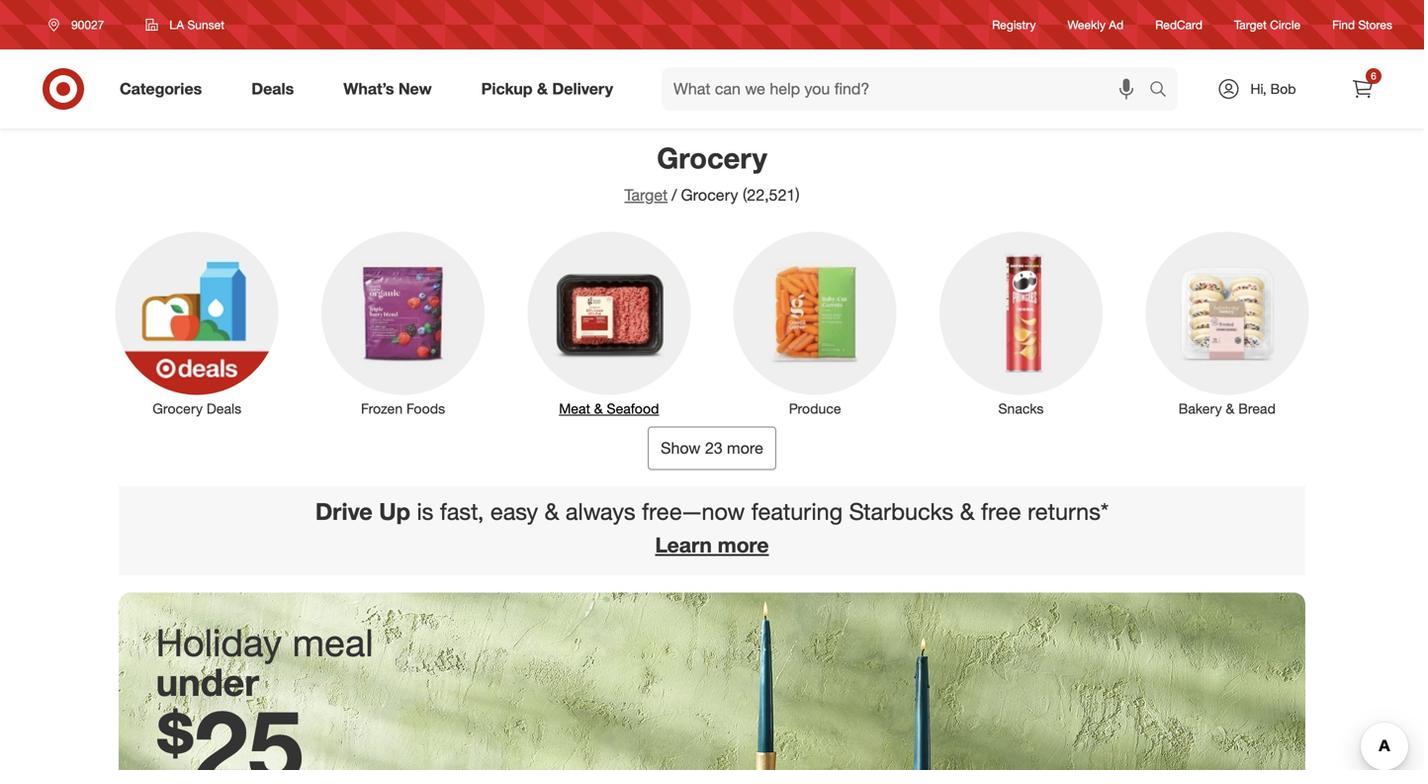 Task type: locate. For each thing, give the bounding box(es) containing it.
find
[[1332, 17, 1355, 32]]

grocery deals link
[[102, 228, 292, 419]]

& right pickup
[[537, 79, 548, 98]]

bakery
[[1179, 400, 1222, 417]]

circle
[[1270, 17, 1301, 32]]

easy
[[490, 498, 538, 526]]

returns*
[[1028, 498, 1109, 526]]

& left "free"
[[960, 498, 975, 526]]

find stores
[[1332, 17, 1393, 32]]

2 vertical spatial grocery
[[153, 400, 203, 417]]

& left the bread
[[1226, 400, 1235, 417]]

&
[[537, 79, 548, 98], [594, 400, 603, 417], [1226, 400, 1235, 417], [545, 498, 559, 526], [960, 498, 975, 526]]

0 horizontal spatial target
[[625, 185, 668, 205]]

snacks link
[[926, 228, 1116, 419]]

more right learn
[[718, 532, 769, 558]]

what's new link
[[327, 67, 457, 111]]

target left /
[[625, 185, 668, 205]]

more
[[727, 439, 763, 458], [718, 532, 769, 558]]

& inside meat & seafood link
[[594, 400, 603, 417]]

holiday meal under
[[156, 620, 374, 705]]

0 vertical spatial grocery
[[657, 140, 767, 176]]

grocery for grocery deals
[[153, 400, 203, 417]]

weekly ad link
[[1068, 16, 1124, 33]]

sunset
[[187, 17, 225, 32]]

& right easy
[[545, 498, 559, 526]]

show
[[661, 439, 701, 458]]

more inside drive up is fast, easy & always free—now featuring starbucks & free returns* learn more
[[718, 532, 769, 558]]

hi, bob
[[1251, 80, 1296, 97]]

registry
[[992, 17, 1036, 32]]

& inside bakery & bread link
[[1226, 400, 1235, 417]]

la sunset
[[170, 17, 225, 32]]

categories link
[[103, 67, 227, 111]]

1 vertical spatial target
[[625, 185, 668, 205]]

free—now
[[642, 498, 745, 526]]

la
[[170, 17, 184, 32]]

new
[[398, 79, 432, 98]]

what's
[[343, 79, 394, 98]]

0 vertical spatial target
[[1234, 17, 1267, 32]]

6 link
[[1341, 67, 1385, 111]]

free
[[981, 498, 1021, 526]]

bread
[[1239, 400, 1276, 417]]

more right 23
[[727, 439, 763, 458]]

frozen foods link
[[308, 228, 498, 419]]

target left circle at top
[[1234, 17, 1267, 32]]

deals
[[251, 79, 294, 98], [207, 400, 241, 417]]

0 vertical spatial more
[[727, 439, 763, 458]]

drive up is fast, easy & always free—now featuring starbucks & free returns* learn more
[[315, 498, 1109, 558]]

always
[[566, 498, 636, 526]]

foods
[[407, 400, 445, 417]]

what's new
[[343, 79, 432, 98]]

& for meat
[[594, 400, 603, 417]]

& inside pickup & delivery "link"
[[537, 79, 548, 98]]

search button
[[1140, 67, 1188, 115]]

hi,
[[1251, 80, 1267, 97]]

target
[[1234, 17, 1267, 32], [625, 185, 668, 205]]

under
[[156, 659, 259, 705]]

weekly
[[1068, 17, 1106, 32]]

produce link
[[720, 228, 910, 419]]

meat & seafood link
[[514, 228, 704, 419]]

meat
[[559, 400, 590, 417]]

featuring
[[751, 498, 843, 526]]

& right meat
[[594, 400, 603, 417]]

0 horizontal spatial deals
[[207, 400, 241, 417]]

1 vertical spatial more
[[718, 532, 769, 558]]

pickup
[[481, 79, 533, 98]]

more inside button
[[727, 439, 763, 458]]

find stores link
[[1332, 16, 1393, 33]]

0 vertical spatial deals
[[251, 79, 294, 98]]

grocery
[[657, 140, 767, 176], [681, 185, 738, 205], [153, 400, 203, 417]]

target inside grocery target / grocery (22,521)
[[625, 185, 668, 205]]

target circle
[[1234, 17, 1301, 32]]

1 horizontal spatial deals
[[251, 79, 294, 98]]

frozen
[[361, 400, 403, 417]]

up
[[379, 498, 410, 526]]



Task type: vqa. For each thing, say whether or not it's contained in the screenshot.
the bottom the Same
no



Task type: describe. For each thing, give the bounding box(es) containing it.
fast,
[[440, 498, 484, 526]]

1 horizontal spatial target
[[1234, 17, 1267, 32]]

redcard
[[1155, 17, 1203, 32]]

pickup & delivery link
[[465, 67, 638, 111]]

& for bakery
[[1226, 400, 1235, 417]]

What can we help you find? suggestions appear below search field
[[662, 67, 1154, 111]]

learn
[[655, 532, 712, 558]]

frozen foods
[[361, 400, 445, 417]]

1 vertical spatial deals
[[207, 400, 241, 417]]

show 23 more
[[661, 439, 763, 458]]

grocery deals
[[153, 400, 241, 417]]

bakery & bread
[[1179, 400, 1276, 417]]

show 23 more button
[[648, 427, 776, 470]]

ad
[[1109, 17, 1124, 32]]

pickup & delivery
[[481, 79, 613, 98]]

grocery for grocery target / grocery (22,521)
[[657, 140, 767, 176]]

6
[[1371, 70, 1377, 82]]

la sunset button
[[133, 7, 237, 43]]

/
[[672, 185, 677, 205]]

90027 button
[[36, 7, 125, 43]]

delivery
[[552, 79, 613, 98]]

1 vertical spatial grocery
[[681, 185, 738, 205]]

registry link
[[992, 16, 1036, 33]]

categories
[[120, 79, 202, 98]]

meat & seafood
[[559, 400, 659, 417]]

(22,521)
[[743, 185, 800, 205]]

grocery target / grocery (22,521)
[[625, 140, 800, 205]]

seafood
[[607, 400, 659, 417]]

redcard link
[[1155, 16, 1203, 33]]

deals link
[[235, 67, 319, 111]]

search
[[1140, 81, 1188, 100]]

& for pickup
[[537, 79, 548, 98]]

weekly ad
[[1068, 17, 1124, 32]]

snacks
[[999, 400, 1044, 417]]

target circle link
[[1234, 16, 1301, 33]]

is
[[417, 498, 434, 526]]

90027
[[71, 17, 104, 32]]

bakery & bread link
[[1132, 228, 1322, 419]]

drive
[[315, 498, 373, 526]]

23
[[705, 439, 723, 458]]

target link
[[625, 185, 668, 205]]

meal
[[292, 620, 374, 666]]

produce
[[789, 400, 841, 417]]

bob
[[1271, 80, 1296, 97]]

starbucks
[[849, 498, 954, 526]]

stores
[[1359, 17, 1393, 32]]

holiday
[[156, 620, 282, 666]]



